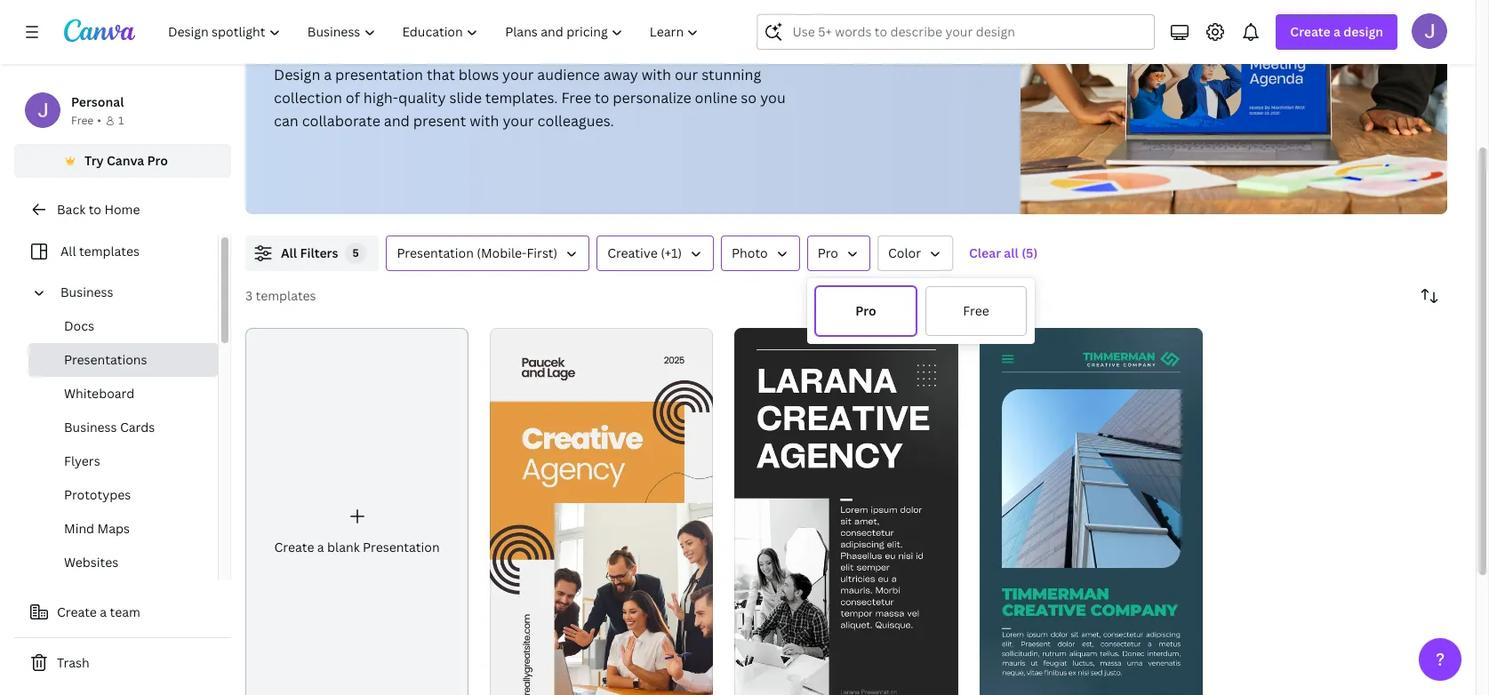 Task type: vqa. For each thing, say whether or not it's contained in the screenshot.
Search uploads search field
no



Task type: describe. For each thing, give the bounding box(es) containing it.
all
[[1004, 245, 1019, 261]]

try
[[85, 152, 104, 169]]

you
[[760, 88, 786, 108]]

that
[[427, 65, 455, 84]]

3
[[245, 287, 253, 304]]

personalize
[[613, 88, 691, 108]]

creative
[[607, 245, 658, 261]]

presentation for presentation templates
[[274, 11, 458, 49]]

prototypes link
[[28, 478, 218, 512]]

1 vertical spatial to
[[89, 201, 101, 218]]

collection
[[274, 88, 342, 108]]

business link
[[53, 276, 207, 309]]

trash
[[57, 654, 89, 671]]

present
[[413, 111, 466, 131]]

design
[[1344, 23, 1383, 40]]

create a design
[[1290, 23, 1383, 40]]

whiteboard
[[64, 385, 134, 402]]

all templates
[[60, 243, 140, 260]]

5 filter options selected element
[[345, 243, 367, 264]]

maps
[[97, 520, 130, 537]]

create for create a blank presentation
[[274, 539, 314, 556]]

create a team button
[[14, 595, 231, 630]]

create a blank presentation
[[274, 539, 440, 556]]

free •
[[71, 113, 101, 128]]

prototypes
[[64, 486, 131, 503]]

websites link
[[28, 546, 218, 580]]

2 horizontal spatial pro
[[856, 302, 876, 319]]

jacob simon image
[[1412, 13, 1448, 49]]

photo
[[732, 245, 768, 261]]

back to home
[[57, 201, 140, 218]]

docs link
[[28, 309, 218, 343]]

templates for 3 templates
[[256, 287, 316, 304]]

of
[[346, 88, 360, 108]]

0 vertical spatial pro button
[[807, 236, 870, 271]]

design
[[274, 65, 320, 84]]

trash link
[[14, 646, 231, 681]]

team
[[110, 604, 140, 621]]

2 your from the top
[[503, 111, 534, 131]]

templates.
[[485, 88, 558, 108]]

flyers
[[64, 453, 100, 469]]

flyers link
[[28, 445, 218, 478]]

try canva pro
[[85, 152, 168, 169]]

home
[[104, 201, 140, 218]]

1 vertical spatial with
[[470, 111, 499, 131]]

canva
[[107, 152, 144, 169]]

blows
[[459, 65, 499, 84]]

Sort by button
[[1412, 278, 1448, 314]]

all filters
[[281, 245, 338, 261]]

presentations
[[64, 351, 147, 368]]

create for create a team
[[57, 604, 97, 621]]

so
[[741, 88, 757, 108]]

websites
[[64, 554, 118, 571]]

business cards
[[64, 419, 155, 436]]

can
[[274, 111, 299, 131]]

back to home link
[[14, 192, 231, 228]]

mind maps link
[[28, 512, 218, 546]]

templates for all templates
[[79, 243, 140, 260]]

green teal modern creative company mobile-first presentation image
[[979, 328, 1203, 695]]

our
[[675, 65, 698, 84]]

Search search field
[[793, 15, 1144, 49]]

cards
[[120, 419, 155, 436]]

(+1)
[[661, 245, 682, 261]]

high-
[[363, 88, 398, 108]]

color button
[[878, 236, 953, 271]]

color
[[888, 245, 921, 261]]

whiteboard link
[[28, 377, 218, 411]]

first)
[[527, 245, 558, 261]]

1 vertical spatial pro button
[[814, 285, 918, 337]]

templates for presentation templates
[[464, 11, 609, 49]]

business for business cards
[[64, 419, 117, 436]]



Task type: locate. For each thing, give the bounding box(es) containing it.
a inside create a blank presentation element
[[317, 539, 324, 556]]

free up colleagues.
[[561, 88, 591, 108]]

2 horizontal spatial templates
[[464, 11, 609, 49]]

0 horizontal spatial pro
[[147, 152, 168, 169]]

a for blank
[[317, 539, 324, 556]]

away
[[603, 65, 638, 84]]

1 horizontal spatial templates
[[256, 287, 316, 304]]

your
[[502, 65, 534, 84], [503, 111, 534, 131]]

pro button down color
[[814, 285, 918, 337]]

0 vertical spatial templates
[[464, 11, 609, 49]]

all for all filters
[[281, 245, 297, 261]]

0 vertical spatial with
[[642, 65, 671, 84]]

1 vertical spatial templates
[[79, 243, 140, 260]]

0 horizontal spatial free
[[71, 113, 94, 128]]

quality
[[398, 88, 446, 108]]

0 horizontal spatial templates
[[79, 243, 140, 260]]

create left design
[[1290, 23, 1331, 40]]

presentation (mobile-first) button
[[386, 236, 590, 271]]

1 horizontal spatial free
[[561, 88, 591, 108]]

templates up audience
[[464, 11, 609, 49]]

0 vertical spatial create
[[1290, 23, 1331, 40]]

a left design
[[1334, 23, 1341, 40]]

a inside design a presentation that blows your audience away with our stunning collection of high-quality slide templates. free to personalize online so you can collaborate and present with your colleagues.
[[324, 65, 332, 84]]

presentation up the presentation
[[274, 11, 458, 49]]

presentation
[[274, 11, 458, 49], [397, 245, 474, 261], [363, 539, 440, 556]]

mind maps
[[64, 520, 130, 537]]

0 vertical spatial pro
[[147, 152, 168, 169]]

with
[[642, 65, 671, 84], [470, 111, 499, 131]]

a left team
[[100, 604, 107, 621]]

to
[[595, 88, 609, 108], [89, 201, 101, 218]]

create left team
[[57, 604, 97, 621]]

2 horizontal spatial free
[[963, 302, 989, 319]]

0 horizontal spatial create
[[57, 604, 97, 621]]

try canva pro button
[[14, 144, 231, 178]]

2 horizontal spatial create
[[1290, 23, 1331, 40]]

0 vertical spatial to
[[595, 88, 609, 108]]

create a team
[[57, 604, 140, 621]]

1
[[118, 113, 124, 128]]

all down back
[[60, 243, 76, 260]]

a up 'collection'
[[324, 65, 332, 84]]

business up docs
[[60, 284, 113, 301]]

all left the filters
[[281, 245, 297, 261]]

filters
[[300, 245, 338, 261]]

1 horizontal spatial pro
[[818, 245, 838, 261]]

1 horizontal spatial with
[[642, 65, 671, 84]]

None search field
[[757, 14, 1155, 50]]

a inside create a design dropdown button
[[1334, 23, 1341, 40]]

2 vertical spatial templates
[[256, 287, 316, 304]]

business up flyers
[[64, 419, 117, 436]]

orange white creative agency mobile-first presentation image
[[490, 328, 713, 695]]

a for design
[[1334, 23, 1341, 40]]

business cards link
[[28, 411, 218, 445]]

1 vertical spatial business
[[64, 419, 117, 436]]

free left • on the left of page
[[71, 113, 94, 128]]

1 vertical spatial your
[[503, 111, 534, 131]]

photo button
[[721, 236, 800, 271]]

to down away
[[595, 88, 609, 108]]

1 horizontal spatial to
[[595, 88, 609, 108]]

•
[[97, 113, 101, 128]]

create a blank presentation element
[[245, 328, 469, 695]]

0 vertical spatial presentation
[[274, 11, 458, 49]]

free inside "button"
[[963, 302, 989, 319]]

free for free
[[963, 302, 989, 319]]

slide
[[449, 88, 482, 108]]

presentation left (mobile-
[[397, 245, 474, 261]]

0 vertical spatial free
[[561, 88, 591, 108]]

pro button left color
[[807, 236, 870, 271]]

free button
[[925, 285, 1028, 337]]

1 horizontal spatial all
[[281, 245, 297, 261]]

pro inside "try canva pro" button
[[147, 152, 168, 169]]

all
[[60, 243, 76, 260], [281, 245, 297, 261]]

with up personalize
[[642, 65, 671, 84]]

back
[[57, 201, 86, 218]]

presentation (mobile-first)
[[397, 245, 558, 261]]

create a blank presentation link
[[245, 328, 469, 695]]

1 horizontal spatial create
[[274, 539, 314, 556]]

1 vertical spatial free
[[71, 113, 94, 128]]

your down "templates."
[[503, 111, 534, 131]]

2 vertical spatial free
[[963, 302, 989, 319]]

business for business
[[60, 284, 113, 301]]

black white professional creative agency mobile presentation image
[[735, 328, 958, 695]]

personal
[[71, 93, 124, 110]]

business
[[60, 284, 113, 301], [64, 419, 117, 436]]

free down clear
[[963, 302, 989, 319]]

a
[[1334, 23, 1341, 40], [324, 65, 332, 84], [317, 539, 324, 556], [100, 604, 107, 621]]

clear all (5) button
[[960, 236, 1047, 271]]

templates inside 'link'
[[79, 243, 140, 260]]

pro
[[147, 152, 168, 169], [818, 245, 838, 261], [856, 302, 876, 319]]

create a design button
[[1276, 14, 1398, 50]]

presentation for presentation (mobile-first)
[[397, 245, 474, 261]]

presentation inside button
[[397, 245, 474, 261]]

audience
[[537, 65, 600, 84]]

presentation
[[335, 65, 423, 84]]

free inside design a presentation that blows your audience away with our stunning collection of high-quality slide templates. free to personalize online so you can collaborate and present with your colleagues.
[[561, 88, 591, 108]]

all templates link
[[25, 235, 207, 269]]

clear
[[969, 245, 1001, 261]]

presentation right 'blank'
[[363, 539, 440, 556]]

creative (+1)
[[607, 245, 682, 261]]

a left 'blank'
[[317, 539, 324, 556]]

top level navigation element
[[156, 14, 714, 50]]

0 horizontal spatial with
[[470, 111, 499, 131]]

2 vertical spatial presentation
[[363, 539, 440, 556]]

a inside the create a team button
[[100, 604, 107, 621]]

creative (+1) button
[[597, 236, 714, 271]]

templates right 3
[[256, 287, 316, 304]]

presentation templates
[[274, 11, 609, 49]]

free
[[561, 88, 591, 108], [71, 113, 94, 128], [963, 302, 989, 319]]

free for free •
[[71, 113, 94, 128]]

clear all (5)
[[969, 245, 1038, 261]]

2 vertical spatial pro
[[856, 302, 876, 319]]

create for create a design
[[1290, 23, 1331, 40]]

1 your from the top
[[502, 65, 534, 84]]

1 vertical spatial pro
[[818, 245, 838, 261]]

mind
[[64, 520, 94, 537]]

design a presentation that blows your audience away with our stunning collection of high-quality slide templates. free to personalize online so you can collaborate and present with your colleagues.
[[274, 65, 786, 131]]

collaborate
[[302, 111, 380, 131]]

create inside button
[[57, 604, 97, 621]]

templates down back to home
[[79, 243, 140, 260]]

2 vertical spatial create
[[57, 604, 97, 621]]

0 vertical spatial business
[[60, 284, 113, 301]]

colleagues.
[[538, 111, 614, 131]]

(mobile-
[[477, 245, 527, 261]]

all inside 'link'
[[60, 243, 76, 260]]

a for presentation
[[324, 65, 332, 84]]

all for all templates
[[60, 243, 76, 260]]

0 horizontal spatial all
[[60, 243, 76, 260]]

online
[[695, 88, 737, 108]]

1 vertical spatial create
[[274, 539, 314, 556]]

to right back
[[89, 201, 101, 218]]

1 vertical spatial presentation
[[397, 245, 474, 261]]

blank
[[327, 539, 360, 556]]

with down slide
[[470, 111, 499, 131]]

5
[[353, 245, 360, 261]]

create
[[1290, 23, 1331, 40], [274, 539, 314, 556], [57, 604, 97, 621]]

your up "templates."
[[502, 65, 534, 84]]

0 vertical spatial your
[[502, 65, 534, 84]]

3 templates
[[245, 287, 316, 304]]

create inside dropdown button
[[1290, 23, 1331, 40]]

docs
[[64, 317, 94, 334]]

pro button
[[807, 236, 870, 271], [814, 285, 918, 337]]

stunning
[[702, 65, 761, 84]]

(5)
[[1022, 245, 1038, 261]]

to inside design a presentation that blows your audience away with our stunning collection of high-quality slide templates. free to personalize online so you can collaborate and present with your colleagues.
[[595, 88, 609, 108]]

a for team
[[100, 604, 107, 621]]

0 horizontal spatial to
[[89, 201, 101, 218]]

and
[[384, 111, 410, 131]]

create left 'blank'
[[274, 539, 314, 556]]



